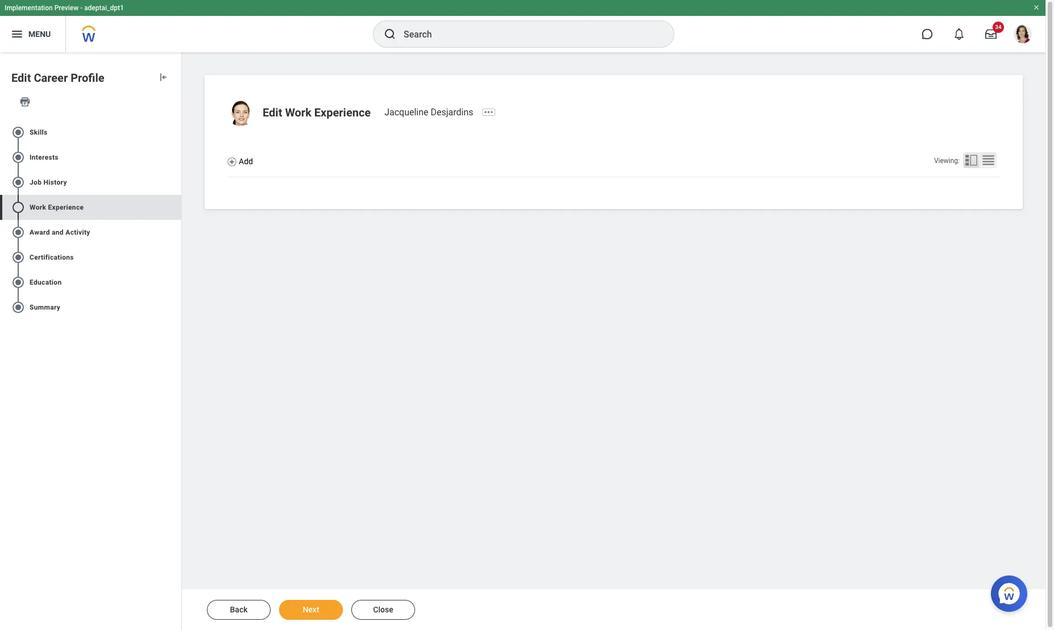 Task type: vqa. For each thing, say whether or not it's contained in the screenshot.
3rd Row
no



Task type: describe. For each thing, give the bounding box(es) containing it.
job history link
[[0, 170, 181, 195]]

award and activity
[[30, 229, 90, 237]]

adeptai_dpt1
[[84, 4, 124, 12]]

viewing: option group
[[935, 152, 1001, 171]]

summary
[[30, 304, 60, 312]]

list containing skills
[[0, 115, 181, 325]]

next button
[[279, 601, 343, 621]]

education
[[30, 279, 62, 287]]

radio custom image for certifications
[[11, 251, 25, 264]]

notifications large image
[[954, 28, 965, 40]]

desjardins
[[431, 107, 474, 118]]

search image
[[383, 27, 397, 41]]

inbox large image
[[986, 28, 997, 40]]

menu button
[[0, 16, 66, 52]]

edit work experience
[[263, 106, 371, 119]]

jacqueline
[[385, 107, 429, 118]]

back
[[230, 606, 248, 615]]

close
[[373, 606, 394, 615]]

job
[[30, 179, 42, 186]]

add link
[[228, 156, 253, 168]]

award and activity link
[[0, 220, 181, 245]]

education link
[[0, 270, 181, 295]]

job history
[[30, 179, 67, 186]]

edit career profile
[[11, 71, 104, 85]]

career
[[34, 71, 68, 85]]

implementation preview -   adeptai_dpt1
[[5, 4, 124, 12]]

-
[[80, 4, 83, 12]]

back button
[[207, 601, 271, 621]]

jacqueline desjardins element
[[385, 107, 480, 118]]

work experience
[[30, 204, 84, 212]]

error image for award and activity
[[170, 226, 181, 239]]

0 vertical spatial work
[[285, 106, 312, 119]]

skills
[[30, 128, 47, 136]]

close button
[[352, 601, 415, 621]]

edit for edit career profile
[[11, 71, 31, 85]]

add
[[239, 157, 253, 166]]

error image for skills
[[170, 126, 181, 139]]

and
[[52, 229, 64, 237]]

print image
[[19, 96, 31, 107]]

Toggle to Grid view radio
[[981, 152, 997, 168]]

transformation import image
[[158, 72, 169, 83]]

jacqueline desjardins
[[385, 107, 474, 118]]

radio custom image for education
[[11, 276, 25, 289]]

34
[[996, 24, 1002, 30]]



Task type: locate. For each thing, give the bounding box(es) containing it.
6 radio custom image from the top
[[11, 276, 25, 289]]

1 horizontal spatial edit
[[263, 106, 282, 119]]

certifications link
[[0, 245, 181, 270]]

next
[[303, 606, 319, 615]]

close environment banner image
[[1034, 4, 1041, 11]]

certifications
[[30, 254, 74, 262]]

menu
[[28, 29, 51, 38]]

interests link
[[0, 145, 181, 170]]

error image
[[170, 126, 181, 139], [170, 151, 181, 164], [170, 176, 181, 189], [170, 226, 181, 239], [170, 251, 181, 264], [170, 301, 181, 314]]

error image for certifications
[[170, 251, 181, 264]]

1 horizontal spatial experience
[[315, 106, 371, 119]]

radio custom image for work experience
[[11, 201, 25, 214]]

profile logan mcneil image
[[1014, 25, 1033, 46]]

radio custom image left work experience
[[11, 201, 25, 214]]

radio custom image inside job history link
[[11, 176, 25, 189]]

radio custom image inside summary link
[[11, 301, 25, 314]]

list
[[0, 115, 181, 325]]

error image inside job history link
[[170, 176, 181, 189]]

4 error image from the top
[[170, 226, 181, 239]]

0 horizontal spatial work
[[30, 204, 46, 212]]

error image
[[170, 276, 181, 289]]

edit
[[11, 71, 31, 85], [263, 106, 282, 119]]

error image inside the certifications link
[[170, 251, 181, 264]]

1 vertical spatial edit
[[263, 106, 282, 119]]

radio custom image left summary at top
[[11, 301, 25, 314]]

experience
[[315, 106, 371, 119], [48, 204, 84, 212]]

error image inside skills link
[[170, 126, 181, 139]]

radio custom image inside work experience link
[[11, 201, 25, 214]]

5 error image from the top
[[170, 251, 181, 264]]

3 error image from the top
[[170, 176, 181, 189]]

error image for interests
[[170, 151, 181, 164]]

edit for edit work experience
[[263, 106, 282, 119]]

radio custom image left education on the left top of page
[[11, 276, 25, 289]]

2 error image from the top
[[170, 151, 181, 164]]

1 radio custom image from the top
[[11, 126, 25, 139]]

3 radio custom image from the top
[[11, 201, 25, 214]]

radio custom image left certifications
[[11, 251, 25, 264]]

7 radio custom image from the top
[[11, 301, 25, 314]]

error image for job history
[[170, 176, 181, 189]]

radio custom image for summary
[[11, 301, 25, 314]]

0 vertical spatial experience
[[315, 106, 371, 119]]

activity
[[66, 229, 90, 237]]

work
[[285, 106, 312, 119], [30, 204, 46, 212]]

1 vertical spatial work
[[30, 204, 46, 212]]

2 radio custom image from the top
[[11, 176, 25, 189]]

5 radio custom image from the top
[[11, 251, 25, 264]]

radio custom image inside skills link
[[11, 126, 25, 139]]

error image inside award and activity link
[[170, 226, 181, 239]]

radio custom image inside award and activity link
[[11, 226, 25, 239]]

edit right employee's photo (jacqueline desjardins)
[[263, 106, 282, 119]]

error image inside summary link
[[170, 301, 181, 314]]

menu banner
[[0, 0, 1046, 52]]

0 horizontal spatial edit
[[11, 71, 31, 85]]

radio custom image left the award
[[11, 226, 25, 239]]

preview
[[54, 4, 79, 12]]

radio custom image for job history
[[11, 176, 25, 189]]

radio custom image left job
[[11, 176, 25, 189]]

Toggle to List Detail view radio
[[964, 152, 980, 168]]

34 button
[[979, 22, 1005, 47]]

1 error image from the top
[[170, 126, 181, 139]]

viewing:
[[935, 157, 960, 165]]

summary link
[[0, 295, 181, 320]]

action bar region
[[187, 589, 1046, 631]]

6 error image from the top
[[170, 301, 181, 314]]

justify image
[[10, 27, 24, 41]]

radio custom image for award and activity
[[11, 226, 25, 239]]

interests
[[30, 153, 58, 161]]

4 radio custom image from the top
[[11, 226, 25, 239]]

employee's photo (jacqueline desjardins) image
[[228, 100, 254, 126]]

radio custom image inside the certifications link
[[11, 251, 25, 264]]

edit up print icon
[[11, 71, 31, 85]]

radio custom image
[[11, 151, 25, 164]]

radio custom image left skills
[[11, 126, 25, 139]]

award
[[30, 229, 50, 237]]

1 vertical spatial experience
[[48, 204, 84, 212]]

implementation
[[5, 4, 53, 12]]

skills link
[[0, 120, 181, 145]]

0 horizontal spatial experience
[[48, 204, 84, 212]]

radio custom image
[[11, 126, 25, 139], [11, 176, 25, 189], [11, 201, 25, 214], [11, 226, 25, 239], [11, 251, 25, 264], [11, 276, 25, 289], [11, 301, 25, 314]]

0 vertical spatial edit
[[11, 71, 31, 85]]

error image for summary
[[170, 301, 181, 314]]

1 horizontal spatial work
[[285, 106, 312, 119]]

radio custom image for skills
[[11, 126, 25, 139]]

history
[[44, 179, 67, 186]]

profile
[[71, 71, 104, 85]]

work experience link
[[0, 195, 181, 220]]

Search Workday  search field
[[404, 22, 651, 47]]



